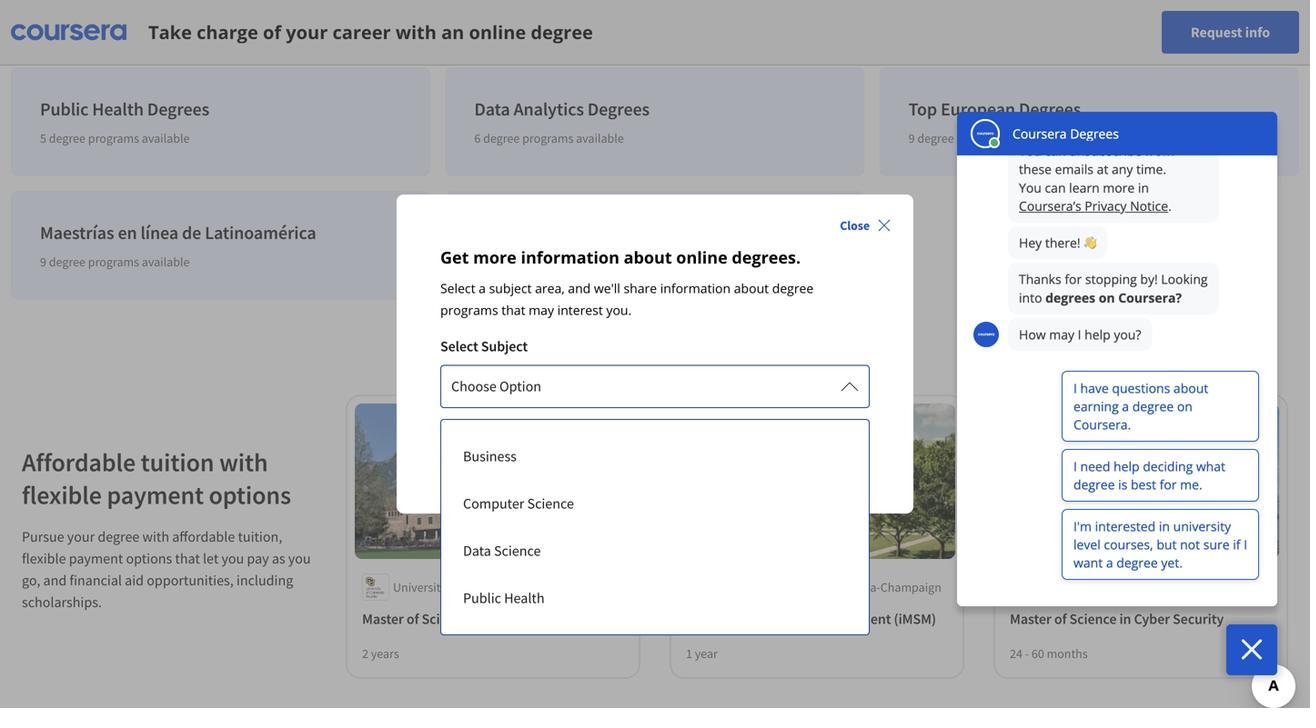 Task type: locate. For each thing, give the bounding box(es) containing it.
degrees right analytics at the top of the page
[[588, 98, 650, 121]]

data inside list
[[474, 98, 510, 121]]

0 vertical spatial 9
[[909, 130, 915, 146]]

master of science in cyber security
[[1010, 611, 1224, 629]]

0 vertical spatial data
[[474, 98, 510, 121]]

2 horizontal spatial university
[[1041, 580, 1095, 596]]

1 horizontal spatial and
[[568, 280, 591, 297]]

about up share in the top of the page
[[624, 247, 672, 269]]

0 horizontal spatial with
[[142, 528, 169, 546]]

of for university of colorado boulder
[[449, 580, 460, 596]]

1 vertical spatial with
[[219, 447, 268, 479]]

programs down en
[[88, 254, 139, 270]]

data up university of colorado boulder
[[463, 542, 491, 560]]

health for public health degrees
[[92, 98, 144, 121]]

health inside list
[[92, 98, 144, 121]]

0 horizontal spatial university
[[393, 580, 447, 596]]

scholarships.
[[22, 594, 102, 612]]

public up "5"
[[40, 98, 89, 121]]

5
[[40, 130, 46, 146]]

2 university from the left
[[717, 580, 771, 596]]

degree down degrees.
[[772, 280, 814, 297]]

science right computer on the left
[[527, 495, 574, 513]]

science down illinois
[[746, 611, 793, 629]]

and up interest
[[568, 280, 591, 297]]

public inside select subject "list box"
[[463, 590, 501, 608]]

0 horizontal spatial degrees
[[147, 98, 209, 121]]

request info button
[[1162, 11, 1299, 54]]

9
[[909, 130, 915, 146], [40, 254, 46, 270]]

9 down maestrías
[[40, 254, 46, 270]]

with inside pursue your degree with affordable tuition, flexible payment options that let you pay as you go, and financial aid opportunities, including scholarships.
[[142, 528, 169, 546]]

payment down tuition
[[107, 480, 204, 511]]

3 master from the left
[[1010, 611, 1052, 629]]

information right share in the top of the page
[[660, 280, 731, 297]]

1 vertical spatial payment
[[69, 550, 123, 568]]

in inside "link"
[[1120, 611, 1131, 629]]

0 vertical spatial public
[[40, 98, 89, 121]]

0 horizontal spatial that
[[175, 550, 200, 568]]

1 vertical spatial public
[[463, 590, 501, 608]]

university for master of science in cyber security
[[1041, 580, 1095, 596]]

online
[[469, 20, 526, 45], [676, 247, 728, 269]]

in for management
[[796, 611, 807, 629]]

9 degree programs available down en
[[40, 254, 190, 270]]

degrees right european in the top right of the page
[[1019, 98, 1081, 121]]

in down university of colorado boulder
[[472, 611, 484, 629]]

2 horizontal spatial in
[[1120, 611, 1131, 629]]

degree right 6 at the top left of page
[[483, 130, 520, 146]]

1 vertical spatial about
[[734, 280, 769, 297]]

that up opportunities,
[[175, 550, 200, 568]]

that down subject
[[502, 302, 525, 319]]

tuition
[[141, 447, 214, 479]]

1 master from the left
[[362, 611, 404, 629]]

master of science in data science
[[362, 611, 565, 629]]

master inside "link"
[[1010, 611, 1052, 629]]

1 horizontal spatial online
[[676, 247, 728, 269]]

1 vertical spatial select
[[440, 338, 478, 356]]

2 horizontal spatial with
[[396, 20, 437, 45]]

with left an
[[396, 20, 437, 45]]

1 horizontal spatial degrees
[[588, 98, 650, 121]]

in down illinois
[[796, 611, 807, 629]]

1 horizontal spatial information
[[660, 280, 731, 297]]

1 vertical spatial options
[[126, 550, 172, 568]]

get more information about online degrees.
[[440, 247, 801, 269]]

university for master of science in data science
[[393, 580, 447, 596]]

degrees
[[147, 98, 209, 121], [588, 98, 650, 121], [1019, 98, 1081, 121]]

1 university from the left
[[393, 580, 447, 596]]

public health
[[463, 590, 545, 608]]

master for master of science in cyber security
[[1010, 611, 1052, 629]]

online right an
[[469, 20, 526, 45]]

select up the "choose"
[[440, 338, 478, 356]]

1 horizontal spatial public
[[463, 590, 501, 608]]

1 in from the left
[[472, 611, 484, 629]]

1 vertical spatial and
[[43, 572, 67, 590]]

0 vertical spatial that
[[502, 302, 525, 319]]

you right let
[[221, 550, 244, 568]]

university left illinois
[[717, 580, 771, 596]]

of inside "link"
[[1054, 611, 1067, 629]]

0 vertical spatial and
[[568, 280, 591, 297]]

illinois
[[786, 580, 822, 596]]

master
[[362, 611, 404, 629], [686, 611, 728, 629], [1010, 611, 1052, 629]]

1 flexible from the top
[[22, 480, 102, 511]]

you right as
[[288, 550, 311, 568]]

with right tuition
[[219, 447, 268, 479]]

0 vertical spatial flexible
[[22, 480, 102, 511]]

public up master of science in data science link
[[463, 590, 501, 608]]

0 horizontal spatial 9 degree programs available
[[40, 254, 190, 270]]

take
[[148, 20, 192, 45]]

master up years
[[362, 611, 404, 629]]

top
[[909, 98, 937, 121]]

degree up 'aid'
[[98, 528, 139, 546]]

2 flexible from the top
[[22, 550, 66, 568]]

available inside the "8 degree programs available" link
[[576, 254, 624, 270]]

1 horizontal spatial that
[[502, 302, 525, 319]]

1 you from the left
[[221, 550, 244, 568]]

1 horizontal spatial university
[[717, 580, 771, 596]]

maestrías en línea de latinoamérica
[[40, 222, 316, 244]]

interest
[[557, 302, 603, 319]]

línea
[[141, 222, 178, 244]]

list
[[4, 0, 1307, 308]]

degrees for top european degrees
[[1019, 98, 1081, 121]]

flexible down pursue
[[22, 550, 66, 568]]

available
[[148, 6, 196, 23], [582, 6, 630, 23], [142, 130, 190, 146], [576, 130, 624, 146], [1010, 130, 1058, 146], [142, 254, 190, 270], [576, 254, 624, 270]]

health
[[92, 98, 144, 121], [504, 590, 545, 608]]

select
[[440, 280, 475, 297], [440, 338, 478, 356]]

2 horizontal spatial master
[[1010, 611, 1052, 629]]

0 horizontal spatial health
[[92, 98, 144, 121]]

1 vertical spatial 9
[[40, 254, 46, 270]]

2 degrees from the left
[[588, 98, 650, 121]]

0 horizontal spatial online
[[469, 20, 526, 45]]

1 vertical spatial your
[[67, 528, 95, 546]]

about down degrees.
[[734, 280, 769, 297]]

select left a
[[440, 280, 475, 297]]

1 vertical spatial that
[[175, 550, 200, 568]]

degree down top
[[918, 130, 954, 146]]

payment up financial
[[69, 550, 123, 568]]

top european degrees
[[909, 98, 1081, 121]]

of
[[263, 20, 281, 45], [449, 580, 460, 596], [773, 580, 784, 596], [1097, 580, 1108, 596], [407, 611, 419, 629], [731, 611, 743, 629], [1054, 611, 1067, 629]]

0 horizontal spatial your
[[67, 528, 95, 546]]

health up 5 degree programs available
[[92, 98, 144, 121]]

1 vertical spatial online
[[676, 247, 728, 269]]

about inside select a subject area, and we'll share information about degree programs that may interest you.
[[734, 280, 769, 297]]

management
[[810, 611, 891, 629]]

available inside the 20 degree programs available link
[[582, 6, 630, 23]]

of for master of science in management (imsm)
[[731, 611, 743, 629]]

university up master of science in data science
[[393, 580, 447, 596]]

months
[[1047, 646, 1088, 662]]

you.
[[606, 302, 632, 319]]

master up - at the right bottom
[[1010, 611, 1052, 629]]

1 horizontal spatial 9 degree programs available
[[909, 130, 1058, 146]]

3 in from the left
[[1120, 611, 1131, 629]]

degrees up 5 degree programs available
[[147, 98, 209, 121]]

1 horizontal spatial master
[[686, 611, 728, 629]]

in left 'cyber' on the right of page
[[1120, 611, 1131, 629]]

choose option button
[[440, 365, 870, 409]]

your left career
[[286, 20, 328, 45]]

select for select subject
[[440, 338, 478, 356]]

online left degrees.
[[676, 247, 728, 269]]

0 horizontal spatial 9
[[40, 254, 46, 270]]

programs down european in the top right of the page
[[957, 130, 1008, 146]]

subject
[[481, 338, 528, 356]]

3 university from the left
[[1041, 580, 1095, 596]]

21 degree programs available
[[40, 6, 196, 23]]

health up master of science in data science link
[[504, 590, 545, 608]]

boulder
[[514, 580, 556, 596]]

programs down a
[[440, 302, 498, 319]]

university up master of science in cyber security
[[1041, 580, 1095, 596]]

0 vertical spatial payment
[[107, 480, 204, 511]]

flexible down affordable
[[22, 480, 102, 511]]

21
[[40, 6, 53, 23]]

1 horizontal spatial in
[[796, 611, 807, 629]]

1 horizontal spatial your
[[286, 20, 328, 45]]

coursera image
[[11, 18, 126, 47]]

2 select from the top
[[440, 338, 478, 356]]

programs down analytics at the top of the page
[[522, 130, 574, 146]]

financial
[[70, 572, 122, 590]]

1 horizontal spatial 9
[[909, 130, 915, 146]]

0 horizontal spatial public
[[40, 98, 89, 121]]

more
[[473, 247, 517, 269]]

1 year
[[686, 646, 718, 662]]

get
[[440, 247, 469, 269]]

2 in from the left
[[796, 611, 807, 629]]

business
[[463, 448, 517, 466]]

0 vertical spatial information
[[521, 247, 620, 269]]

2 horizontal spatial degrees
[[1019, 98, 1081, 121]]

science down university of london
[[1070, 611, 1117, 629]]

public
[[40, 98, 89, 121], [463, 590, 501, 608]]

urbana-
[[837, 580, 881, 596]]

1 vertical spatial information
[[660, 280, 731, 297]]

programs left take
[[94, 6, 146, 23]]

choose
[[451, 378, 497, 396]]

0 vertical spatial select
[[440, 280, 475, 297]]

1 vertical spatial flexible
[[22, 550, 66, 568]]

data analytics degrees
[[474, 98, 650, 121]]

24
[[1010, 646, 1023, 662]]

degrees.
[[732, 247, 801, 269]]

programs right 20
[[529, 6, 580, 23]]

information up area,
[[521, 247, 620, 269]]

university
[[393, 580, 447, 596], [717, 580, 771, 596], [1041, 580, 1095, 596]]

your right pursue
[[67, 528, 95, 546]]

health inside select subject "list box"
[[504, 590, 545, 608]]

1 horizontal spatial health
[[504, 590, 545, 608]]

payment
[[107, 480, 204, 511], [69, 550, 123, 568]]

options
[[209, 480, 291, 511], [126, 550, 172, 568]]

options up 'aid'
[[126, 550, 172, 568]]

1 horizontal spatial with
[[219, 447, 268, 479]]

of for master of science in cyber security
[[1054, 611, 1067, 629]]

0 vertical spatial options
[[209, 480, 291, 511]]

pursue
[[22, 528, 64, 546]]

options inside the affordable tuition with flexible payment options
[[209, 480, 291, 511]]

3 degrees from the left
[[1019, 98, 1081, 121]]

0 vertical spatial 9 degree programs available
[[909, 130, 1058, 146]]

1 vertical spatial 9 degree programs available
[[40, 254, 190, 270]]

programs inside select a subject area, and we'll share information about degree programs that may interest you.
[[440, 302, 498, 319]]

take charge of your career with an online degree
[[148, 20, 593, 45]]

1 degrees from the left
[[147, 98, 209, 121]]

0 horizontal spatial about
[[624, 247, 672, 269]]

master up year
[[686, 611, 728, 629]]

0 horizontal spatial options
[[126, 550, 172, 568]]

with left affordable
[[142, 528, 169, 546]]

in for data
[[472, 611, 484, 629]]

1 vertical spatial data
[[463, 542, 491, 560]]

your
[[286, 20, 328, 45], [67, 528, 95, 546]]

online inside 'dialog'
[[676, 247, 728, 269]]

0 horizontal spatial and
[[43, 572, 67, 590]]

at
[[824, 580, 835, 596]]

university of illinois at urbana-champaign
[[717, 580, 942, 596]]

and inside pursue your degree with affordable tuition, flexible payment options that let you pay as you go, and financial aid opportunities, including scholarships.
[[43, 572, 67, 590]]

programs inside 'link'
[[94, 6, 146, 23]]

about
[[624, 247, 672, 269], [734, 280, 769, 297]]

with
[[396, 20, 437, 45], [219, 447, 268, 479], [142, 528, 169, 546]]

0 vertical spatial health
[[92, 98, 144, 121]]

options up tuition,
[[209, 480, 291, 511]]

0 vertical spatial with
[[396, 20, 437, 45]]

flexible
[[22, 480, 102, 511], [22, 550, 66, 568]]

0 horizontal spatial you
[[221, 550, 244, 568]]

0 horizontal spatial information
[[521, 247, 620, 269]]

as
[[272, 550, 285, 568]]

and up 'scholarships.'
[[43, 572, 67, 590]]

2 master from the left
[[686, 611, 728, 629]]

(imsm)
[[894, 611, 936, 629]]

1 horizontal spatial options
[[209, 480, 291, 511]]

0 horizontal spatial master
[[362, 611, 404, 629]]

9 degree programs available
[[909, 130, 1058, 146], [40, 254, 190, 270]]

payment inside the affordable tuition with flexible payment options
[[107, 480, 204, 511]]

data inside select subject "list box"
[[463, 542, 491, 560]]

degree right the 21 at the left of page
[[55, 6, 92, 23]]

select subject list box
[[441, 420, 869, 635]]

9 for maestrías
[[40, 254, 46, 270]]

0 vertical spatial your
[[286, 20, 328, 45]]

9 degree programs available down european in the top right of the page
[[909, 130, 1058, 146]]

data down public health
[[486, 611, 515, 629]]

1 horizontal spatial you
[[288, 550, 311, 568]]

1 vertical spatial health
[[504, 590, 545, 608]]

9 down top
[[909, 130, 915, 146]]

0 horizontal spatial in
[[472, 611, 484, 629]]

select inside select a subject area, and we'll share information about degree programs that may interest you.
[[440, 280, 475, 297]]

0 vertical spatial online
[[469, 20, 526, 45]]

payment inside pursue your degree with affordable tuition, flexible payment options that let you pay as you go, and financial aid opportunities, including scholarships.
[[69, 550, 123, 568]]

data up 6 at the top left of page
[[474, 98, 510, 121]]

science up boulder
[[494, 542, 541, 560]]

2 vertical spatial with
[[142, 528, 169, 546]]

champaign
[[881, 580, 942, 596]]

list containing public health degrees
[[4, 0, 1307, 308]]

1 select from the top
[[440, 280, 475, 297]]

1 horizontal spatial about
[[734, 280, 769, 297]]



Task type: vqa. For each thing, say whether or not it's contained in the screenshot.
right and
yes



Task type: describe. For each thing, give the bounding box(es) containing it.
cyber
[[1134, 611, 1170, 629]]

information inside select a subject area, and we'll share information about degree programs that may interest you.
[[660, 280, 731, 297]]

select for select a subject area, and we'll share information about degree programs that may interest you.
[[440, 280, 475, 297]]

0 vertical spatial about
[[624, 247, 672, 269]]

select a subject area, and we'll share information about degree programs that may interest you.
[[440, 280, 814, 319]]

tuition,
[[238, 528, 282, 546]]

flexible inside the affordable tuition with flexible payment options
[[22, 480, 102, 511]]

london
[[1110, 580, 1151, 596]]

20 degree programs available
[[474, 6, 630, 23]]

info
[[1245, 23, 1270, 41]]

21 degree programs available link
[[11, 0, 431, 53]]

pursue your degree with affordable tuition, flexible payment options that let you pay as you go, and financial aid opportunities, including scholarships.
[[22, 528, 311, 612]]

charge
[[197, 20, 258, 45]]

degree up data analytics degrees
[[531, 20, 593, 45]]

university of colorado boulder
[[393, 580, 556, 596]]

master of science in cyber security link
[[1010, 609, 1272, 631]]

1
[[686, 646, 692, 662]]

public for public health degrees
[[40, 98, 89, 121]]

master for master of science in data science
[[362, 611, 404, 629]]

6
[[474, 130, 481, 146]]

may
[[529, 302, 554, 319]]

6 degree programs available
[[474, 130, 624, 146]]

close
[[840, 217, 870, 234]]

available inside 21 degree programs available 'link'
[[148, 6, 196, 23]]

de
[[182, 222, 201, 244]]

an
[[441, 20, 464, 45]]

2 you from the left
[[288, 550, 311, 568]]

9 degree programs available for european
[[909, 130, 1058, 146]]

go,
[[22, 572, 40, 590]]

of for university of illinois at urbana-champaign
[[773, 580, 784, 596]]

options inside pursue your degree with affordable tuition, flexible payment options that let you pay as you go, and financial aid opportunities, including scholarships.
[[126, 550, 172, 568]]

university for master of science in management (imsm)
[[717, 580, 771, 596]]

public health degrees
[[40, 98, 209, 121]]

close button
[[833, 209, 899, 242]]

9 for top
[[909, 130, 915, 146]]

with inside the affordable tuition with flexible payment options
[[219, 447, 268, 479]]

20 degree programs available link
[[445, 0, 865, 53]]

5 degree programs available
[[40, 130, 190, 146]]

science down university of colorado boulder
[[422, 611, 469, 629]]

science inside master of science in management (imsm) link
[[746, 611, 793, 629]]

that inside select a subject area, and we'll share information about degree programs that may interest you.
[[502, 302, 525, 319]]

opportunities,
[[147, 572, 234, 590]]

degrees for data analytics degrees
[[588, 98, 650, 121]]

master of science in management (imsm) link
[[686, 609, 948, 631]]

year
[[695, 646, 718, 662]]

subject
[[489, 280, 532, 297]]

computer
[[463, 495, 524, 513]]

choose option
[[451, 378, 541, 396]]

degree inside 'link'
[[55, 6, 92, 23]]

a
[[479, 280, 486, 297]]

degree inside pursue your degree with affordable tuition, flexible payment options that let you pay as you go, and financial aid opportunities, including scholarships.
[[98, 528, 139, 546]]

2 years
[[362, 646, 399, 662]]

pay
[[247, 550, 269, 568]]

we'll
[[594, 280, 620, 297]]

degree right "5"
[[49, 130, 86, 146]]

and inside select a subject area, and we'll share information about degree programs that may interest you.
[[568, 280, 591, 297]]

8 degree programs available link
[[445, 191, 865, 300]]

option
[[500, 378, 541, 396]]

get more information about online degrees. dialog
[[397, 195, 914, 514]]

degree right 20
[[490, 6, 526, 23]]

data science
[[463, 542, 541, 560]]

9 degree programs available for en
[[40, 254, 190, 270]]

analytics
[[514, 98, 584, 121]]

en
[[118, 222, 137, 244]]

degree right 8
[[483, 254, 520, 270]]

that inside pursue your degree with affordable tuition, flexible payment options that let you pay as you go, and financial aid opportunities, including scholarships.
[[175, 550, 200, 568]]

data for data science
[[463, 542, 491, 560]]

career
[[333, 20, 391, 45]]

years
[[371, 646, 399, 662]]

computer science
[[463, 495, 574, 513]]

colorado
[[462, 580, 511, 596]]

-
[[1025, 646, 1029, 662]]

area,
[[535, 280, 565, 297]]

select subject
[[440, 338, 528, 356]]

university of london
[[1041, 580, 1151, 596]]

degree down maestrías
[[49, 254, 86, 270]]

8 degree programs available
[[474, 254, 624, 270]]

24 - 60 months
[[1010, 646, 1088, 662]]

latinoamérica
[[205, 222, 316, 244]]

your inside pursue your degree with affordable tuition, flexible payment options that let you pay as you go, and financial aid opportunities, including scholarships.
[[67, 528, 95, 546]]

maestrías
[[40, 222, 114, 244]]

science down boulder
[[518, 611, 565, 629]]

including
[[236, 572, 293, 590]]

health for public health
[[504, 590, 545, 608]]

master of science in data science link
[[362, 609, 624, 631]]

degrees for public health degrees
[[147, 98, 209, 121]]

security
[[1173, 611, 1224, 629]]

2
[[362, 646, 368, 662]]

of for master of science in data science
[[407, 611, 419, 629]]

let
[[203, 550, 219, 568]]

of for university of london
[[1097, 580, 1108, 596]]

flexible inside pursue your degree with affordable tuition, flexible payment options that let you pay as you go, and financial aid opportunities, including scholarships.
[[22, 550, 66, 568]]

programs up area,
[[522, 254, 574, 270]]

in for cyber
[[1120, 611, 1131, 629]]

programs down public health degrees
[[88, 130, 139, 146]]

degree inside select a subject area, and we'll share information about degree programs that may interest you.
[[772, 280, 814, 297]]

20
[[474, 6, 487, 23]]

science inside master of science in cyber security "link"
[[1070, 611, 1117, 629]]

master of science in management (imsm)
[[686, 611, 936, 629]]

8
[[474, 254, 481, 270]]

affordable
[[22, 447, 136, 479]]

request info
[[1191, 23, 1270, 41]]

data for data analytics degrees
[[474, 98, 510, 121]]

2 vertical spatial data
[[486, 611, 515, 629]]

60
[[1032, 646, 1044, 662]]

affordable
[[172, 528, 235, 546]]

master for master of science in management (imsm)
[[686, 611, 728, 629]]

affordable tuition with flexible payment options
[[22, 447, 291, 511]]

public for public health
[[463, 590, 501, 608]]

european
[[941, 98, 1015, 121]]

share
[[624, 280, 657, 297]]

request
[[1191, 23, 1242, 41]]



